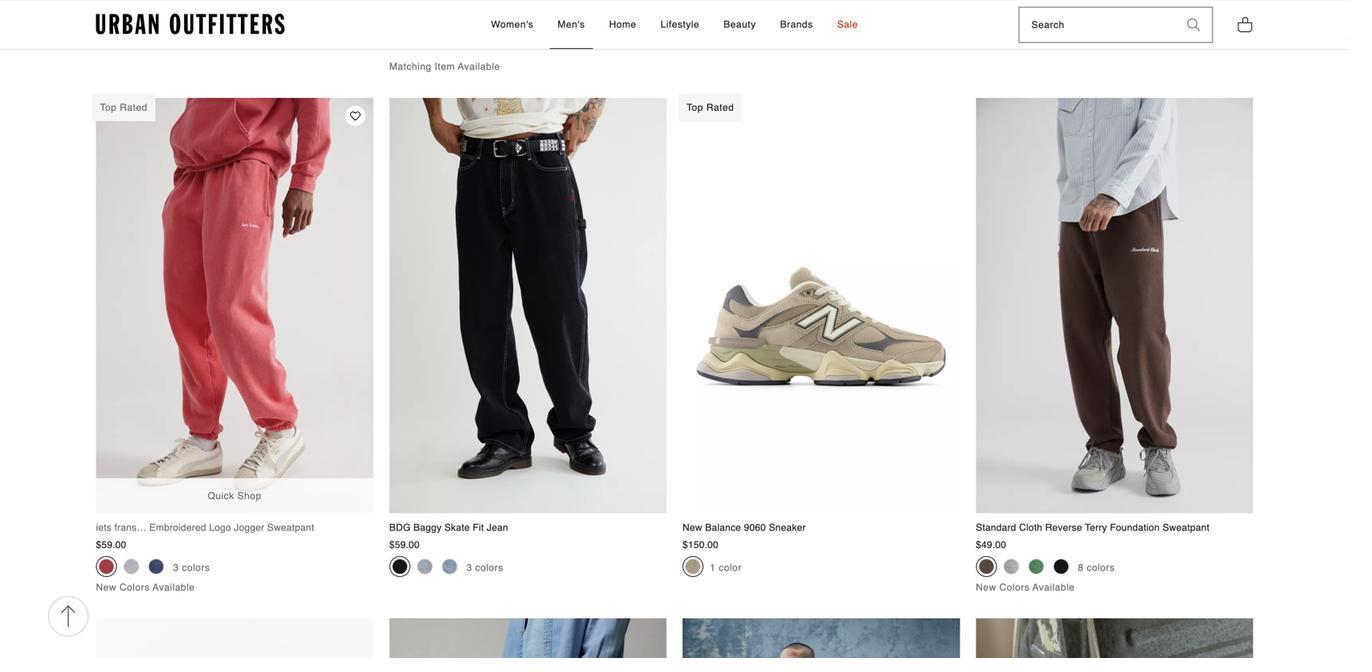 Task type: locate. For each thing, give the bounding box(es) containing it.
navy image down embroidered
[[148, 559, 164, 575]]

1 horizontal spatial top rated
[[687, 102, 734, 113]]

men's
[[558, 19, 585, 30]]

shop
[[237, 491, 262, 502]]

0 horizontal spatial red image
[[685, 16, 701, 32]]

colors down grey image
[[706, 40, 737, 51]]

sale price: $35.00 element
[[389, 0, 420, 8]]

home link
[[601, 1, 645, 49]]

1 for the "taupe" icon
[[710, 563, 716, 574]]

cloth
[[1019, 522, 1043, 534]]

0 vertical spatial 1
[[123, 20, 129, 31]]

red image left navy icon
[[978, 16, 995, 32]]

urban outfitters image
[[96, 14, 285, 35]]

colors
[[120, 40, 150, 51], [413, 40, 443, 51], [706, 40, 737, 51], [1000, 40, 1030, 51], [120, 582, 150, 593], [1000, 582, 1030, 593]]

1 sweatpant from the left
[[267, 522, 314, 534]]

1 horizontal spatial grey image
[[1003, 16, 1019, 32]]

item
[[435, 61, 455, 72]]

skate
[[445, 522, 470, 534]]

0 horizontal spatial navy image
[[148, 559, 164, 575]]

1 color right light grey image
[[123, 20, 155, 31]]

new colors available down 'green' icon
[[976, 582, 1075, 593]]

colors down frans… at the bottom
[[120, 582, 150, 593]]

light grey image
[[1003, 559, 1019, 575]]

1 $59.00 from the left
[[96, 540, 126, 551]]

$59.00 down bdg
[[389, 540, 420, 551]]

available down urban outfitters image
[[153, 40, 195, 51]]

1
[[123, 20, 129, 31], [710, 563, 716, 574]]

available
[[153, 40, 195, 51], [446, 40, 488, 51], [739, 40, 782, 51], [1033, 40, 1075, 51], [458, 61, 500, 72], [153, 582, 195, 593], [1033, 582, 1075, 593]]

red image for grey icon related to navy icon
[[978, 16, 995, 32]]

1 horizontal spatial $59.00
[[389, 540, 420, 551]]

colors right vintage denim medium 'icon'
[[475, 563, 503, 574]]

original price: $59.00 element
[[683, 0, 713, 8], [976, 0, 1006, 8], [96, 540, 126, 551], [389, 540, 420, 551]]

sale link
[[829, 1, 866, 49]]

0 vertical spatial color
[[132, 20, 155, 31]]

0 horizontal spatial color
[[132, 20, 155, 31]]

main navigation element
[[346, 1, 1003, 49]]

1 horizontal spatial top
[[687, 102, 703, 113]]

jogger
[[234, 522, 264, 534]]

quick
[[208, 491, 234, 502]]

terry
[[1085, 522, 1107, 534]]

0 horizontal spatial 1
[[123, 20, 129, 31]]

colors for grey icon associated with the leftmost navy image
[[120, 582, 150, 593]]

3 colors right vintage denim medium 'icon'
[[466, 563, 503, 574]]

balance
[[705, 522, 741, 534]]

iets frans… embroidered logo jogger sweatpant
[[96, 522, 314, 534]]

original price: $150.00 element up the "taupe" icon
[[683, 540, 719, 551]]

original price: $49.00 element
[[976, 540, 1006, 551]]

charcoal image
[[392, 559, 408, 575]]

1 color
[[123, 20, 155, 31], [710, 563, 742, 574]]

3 right vintage denim medium 'icon'
[[466, 563, 472, 574]]

$59.00 down iets
[[96, 540, 126, 551]]

1 vertical spatial grey image
[[123, 559, 139, 575]]

reverse
[[1045, 522, 1082, 534]]

top rated
[[100, 102, 148, 113], [687, 102, 734, 113]]

1 vertical spatial navy image
[[148, 559, 164, 575]]

original price: $150.00 element up light grey image
[[96, 0, 132, 8]]

1 top from the left
[[100, 102, 117, 113]]

colors for red icon
[[182, 563, 210, 574]]

grey image for the leftmost navy image
[[123, 559, 139, 575]]

0 vertical spatial 1 color
[[123, 20, 155, 31]]

lilac image
[[442, 16, 458, 32]]

2 $59.00 from the left
[[389, 540, 420, 551]]

1 horizontal spatial color
[[719, 563, 742, 574]]

available down black icon
[[1033, 582, 1075, 593]]

0 horizontal spatial top
[[100, 102, 117, 113]]

available down embroidered
[[153, 582, 195, 593]]

1 vertical spatial color
[[719, 563, 742, 574]]

available down navy icon
[[1033, 40, 1075, 51]]

beauty link
[[716, 1, 764, 49]]

colors for grey icon related to navy icon
[[1000, 40, 1030, 51]]

colors down navy icon
[[1000, 40, 1030, 51]]

1 right light grey image
[[123, 20, 129, 31]]

bdg bonfire straight leg sweatpant image
[[389, 619, 667, 659]]

colors down "iets frans… embroidered logo jogger sweatpant" at the left bottom
[[182, 563, 210, 574]]

colors
[[506, 20, 534, 31], [769, 20, 797, 31], [1062, 20, 1090, 31], [182, 563, 210, 574], [475, 563, 503, 574], [1087, 563, 1115, 574]]

new colors available up matching item available
[[389, 40, 488, 51]]

standard cloth reverse terry foundation sweatpant link
[[976, 98, 1253, 535]]

1 vertical spatial original price: $150.00 element
[[683, 540, 719, 551]]

0 horizontal spatial sweatpant
[[267, 522, 314, 534]]

1 red image from the left
[[685, 16, 701, 32]]

new colors available
[[96, 40, 195, 51], [389, 40, 488, 51], [683, 40, 782, 51], [976, 40, 1075, 51], [96, 582, 195, 593], [976, 582, 1075, 593]]

1 horizontal spatial 1 color
[[710, 563, 742, 574]]

2 sweatpant from the left
[[1163, 522, 1210, 534]]

navy image right grey image
[[735, 16, 751, 32]]

original price: $150.00 element containing $150.00
[[683, 540, 719, 551]]

colors for charcoal icon
[[475, 563, 503, 574]]

None search field
[[1020, 8, 1175, 42]]

new balance 9060 sneaker
[[683, 522, 806, 534]]

$150.00
[[683, 540, 719, 551]]

12 colors
[[491, 20, 534, 31]]

color
[[132, 20, 155, 31], [719, 563, 742, 574]]

black image
[[1053, 559, 1069, 575]]

2 red image from the left
[[978, 16, 995, 32]]

new colors available down navy icon
[[976, 40, 1075, 51]]

color right the "taupe" icon
[[719, 563, 742, 574]]

Search text field
[[1020, 8, 1175, 42]]

new balance 530 sneaker image
[[976, 619, 1253, 659]]

1 horizontal spatial original price: $150.00 element
[[683, 540, 719, 551]]

3 colors
[[760, 20, 797, 31], [1053, 20, 1090, 31], [173, 563, 210, 574], [466, 563, 503, 574]]

ivory image
[[392, 16, 408, 32]]

new
[[96, 40, 116, 51], [389, 40, 410, 51], [683, 40, 703, 51], [976, 40, 997, 51], [683, 522, 702, 534], [96, 582, 116, 593], [976, 582, 997, 593]]

embroidered
[[149, 522, 206, 534]]

1 top rated from the left
[[100, 102, 148, 113]]

lifestyle
[[661, 19, 700, 30]]

new colors available for the chocolate image
[[976, 582, 1075, 593]]

3 for navy icon
[[1053, 20, 1059, 31]]

grey image right red icon
[[123, 559, 139, 575]]

colors right "8"
[[1087, 563, 1115, 574]]

1 color for light grey image
[[123, 20, 155, 31]]

3
[[760, 20, 766, 31], [1053, 20, 1059, 31], [173, 563, 179, 574], [466, 563, 472, 574]]

search image
[[1187, 19, 1200, 31]]

0 vertical spatial navy image
[[735, 16, 751, 32]]

sweatpant right "jogger"
[[267, 522, 314, 534]]

0 horizontal spatial 1 color
[[123, 20, 155, 31]]

1 rated from the left
[[120, 102, 148, 113]]

$59.00 for bdg
[[389, 540, 420, 551]]

1 vertical spatial 1 color
[[710, 563, 742, 574]]

8 colors
[[1078, 563, 1115, 574]]

available down lime icon
[[446, 40, 488, 51]]

3 right navy icon
[[1053, 20, 1059, 31]]

1 for light grey image
[[123, 20, 129, 31]]

$49.00
[[976, 540, 1006, 551]]

color for light grey image
[[132, 20, 155, 31]]

color right light grey image
[[132, 20, 155, 31]]

0 horizontal spatial original price: $150.00 element
[[96, 0, 132, 8]]

3 colors for the leftmost navy image
[[173, 563, 210, 574]]

frans…
[[114, 522, 146, 534]]

foundation
[[1110, 522, 1160, 534]]

3 colors right navy icon
[[1053, 20, 1090, 31]]

0 horizontal spatial top rated
[[100, 102, 148, 113]]

3 colors for right navy image
[[760, 20, 797, 31]]

3 colors down "iets frans… embroidered logo jogger sweatpant" at the left bottom
[[173, 563, 210, 574]]

green image
[[1028, 559, 1044, 575]]

1 horizontal spatial red image
[[978, 16, 995, 32]]

9060
[[744, 522, 766, 534]]

grey image
[[710, 16, 726, 32]]

rated for balance
[[707, 102, 734, 113]]

colors right navy icon
[[1062, 20, 1090, 31]]

standard cloth technical cargo pant image
[[683, 619, 960, 659]]

colors down light grey icon
[[1000, 582, 1030, 593]]

0 horizontal spatial $59.00
[[96, 540, 126, 551]]

2 top from the left
[[687, 102, 703, 113]]

1 color right the "taupe" icon
[[710, 563, 742, 574]]

3 colors for vintage denim medium 'icon'
[[466, 563, 503, 574]]

red image
[[685, 16, 701, 32], [978, 16, 995, 32]]

0 horizontal spatial grey image
[[123, 559, 139, 575]]

sapphire image
[[417, 16, 433, 32]]

standard cloth reverse terry foundation sweatpant
[[976, 522, 1210, 534]]

available right item
[[458, 61, 500, 72]]

available down beauty
[[739, 40, 782, 51]]

3 down embroidered
[[173, 563, 179, 574]]

red image left grey image
[[685, 16, 701, 32]]

sneaker
[[769, 522, 806, 534]]

1 horizontal spatial 1
[[710, 563, 716, 574]]

$59.00
[[96, 540, 126, 551], [389, 540, 420, 551]]

top for iets
[[100, 102, 117, 113]]

2 top rated from the left
[[687, 102, 734, 113]]

grey image left navy icon
[[1003, 16, 1019, 32]]

1 vertical spatial 1
[[710, 563, 716, 574]]

top rated for frans…
[[100, 102, 148, 113]]

sweatpant right foundation
[[1163, 522, 1210, 534]]

1 right the "taupe" icon
[[710, 563, 716, 574]]

navy image
[[735, 16, 751, 32], [148, 559, 164, 575]]

taupe image
[[685, 559, 701, 575]]

3 colors right beauty
[[760, 20, 797, 31]]

8
[[1078, 563, 1084, 574]]

top
[[100, 102, 117, 113], [687, 102, 703, 113]]

0 horizontal spatial rated
[[120, 102, 148, 113]]

grey image
[[1003, 16, 1019, 32], [123, 559, 139, 575]]

1 horizontal spatial rated
[[707, 102, 734, 113]]

0 vertical spatial original price: $150.00 element
[[96, 0, 132, 8]]

colors right beauty link
[[769, 20, 797, 31]]

2 rated from the left
[[707, 102, 734, 113]]

new colors available down beauty
[[683, 40, 782, 51]]

rated
[[120, 102, 148, 113], [707, 102, 734, 113]]

sale
[[837, 19, 858, 30]]

3 right beauty
[[760, 20, 766, 31]]

0 vertical spatial grey image
[[1003, 16, 1019, 32]]

new colors available down red icon
[[96, 582, 195, 593]]

1 horizontal spatial sweatpant
[[1163, 522, 1210, 534]]

sweatpant
[[267, 522, 314, 534], [1163, 522, 1210, 534]]

original price: $150.00 element
[[96, 0, 132, 8], [683, 540, 719, 551]]



Task type: vqa. For each thing, say whether or not it's contained in the screenshot.
the top 1
yes



Task type: describe. For each thing, give the bounding box(es) containing it.
asics gt-2160 sneaker image
[[96, 619, 373, 659]]

sweatpant for iets frans… embroidered logo jogger sweatpant
[[267, 522, 314, 534]]

home
[[609, 19, 637, 30]]

brands link
[[772, 1, 821, 49]]

new balance 9060 sneaker image
[[683, 98, 960, 513]]

quick shop
[[208, 491, 262, 502]]

1 horizontal spatial navy image
[[735, 16, 751, 32]]

lime image
[[466, 16, 483, 32]]

new colors available down light grey image
[[96, 40, 195, 51]]

colors for red image for grey icon related to navy icon
[[1062, 20, 1090, 31]]

top rated for balance
[[687, 102, 734, 113]]

colors for the chocolate image
[[1087, 563, 1115, 574]]

red image
[[98, 559, 114, 575]]

colors for grey image
[[706, 40, 737, 51]]

3 colors for navy icon
[[1053, 20, 1090, 31]]

colors down sapphire image
[[413, 40, 443, 51]]

colors down urban outfitters image
[[120, 40, 150, 51]]

logo
[[209, 522, 231, 534]]

vintage denim medium image
[[442, 559, 458, 575]]

sweatpant for standard cloth reverse terry foundation sweatpant
[[1163, 522, 1210, 534]]

rated for frans…
[[120, 102, 148, 113]]

standard cloth reverse terry foundation sweatpant image
[[976, 98, 1253, 513]]

3 for vintage denim medium 'icon'
[[466, 563, 472, 574]]

bdg baggy skate fit jean link
[[389, 98, 667, 535]]

matching
[[389, 61, 432, 72]]

women's
[[491, 19, 534, 30]]

top for new
[[687, 102, 703, 113]]

quick shop button
[[96, 479, 373, 514]]

light grey image
[[98, 16, 114, 32]]

3 for the leftmost navy image
[[173, 563, 179, 574]]

iets
[[96, 522, 112, 534]]

12
[[491, 20, 503, 31]]

colors for grey image red image
[[769, 20, 797, 31]]

fit
[[473, 522, 484, 534]]

navy image
[[1028, 16, 1044, 32]]

brands
[[780, 19, 813, 30]]

color for the "taupe" icon
[[719, 563, 742, 574]]

colors for light grey icon
[[1000, 582, 1030, 593]]

chocolate image
[[978, 559, 995, 575]]

men's link
[[550, 1, 593, 49]]

new colors available for red icon
[[96, 582, 195, 593]]

iets frans… embroidered logo jogger sweatpant image
[[96, 98, 373, 513]]

bdg baggy skate fit jean
[[389, 522, 508, 534]]

new colors available for grey image red image
[[683, 40, 782, 51]]

red image for grey image
[[685, 16, 701, 32]]

jean
[[487, 522, 508, 534]]

grey image for navy icon
[[1003, 16, 1019, 32]]

standard
[[976, 522, 1016, 534]]

1 color for the "taupe" icon
[[710, 563, 742, 574]]

my shopping bag image
[[1237, 15, 1253, 33]]

women's link
[[483, 1, 542, 49]]

$59.00 for iets
[[96, 540, 126, 551]]

matching item available
[[389, 61, 500, 72]]

original price: $55.00 element
[[427, 0, 457, 8]]

bdg
[[389, 522, 411, 534]]

bdg baggy skate fit jean image
[[389, 98, 667, 513]]

indigo image
[[417, 559, 433, 575]]

baggy
[[414, 522, 442, 534]]

3 for right navy image
[[760, 20, 766, 31]]

lifestyle link
[[653, 1, 708, 49]]

colors right 12
[[506, 20, 534, 31]]

beauty
[[724, 19, 756, 30]]

new colors available for red image for grey icon related to navy icon
[[976, 40, 1075, 51]]



